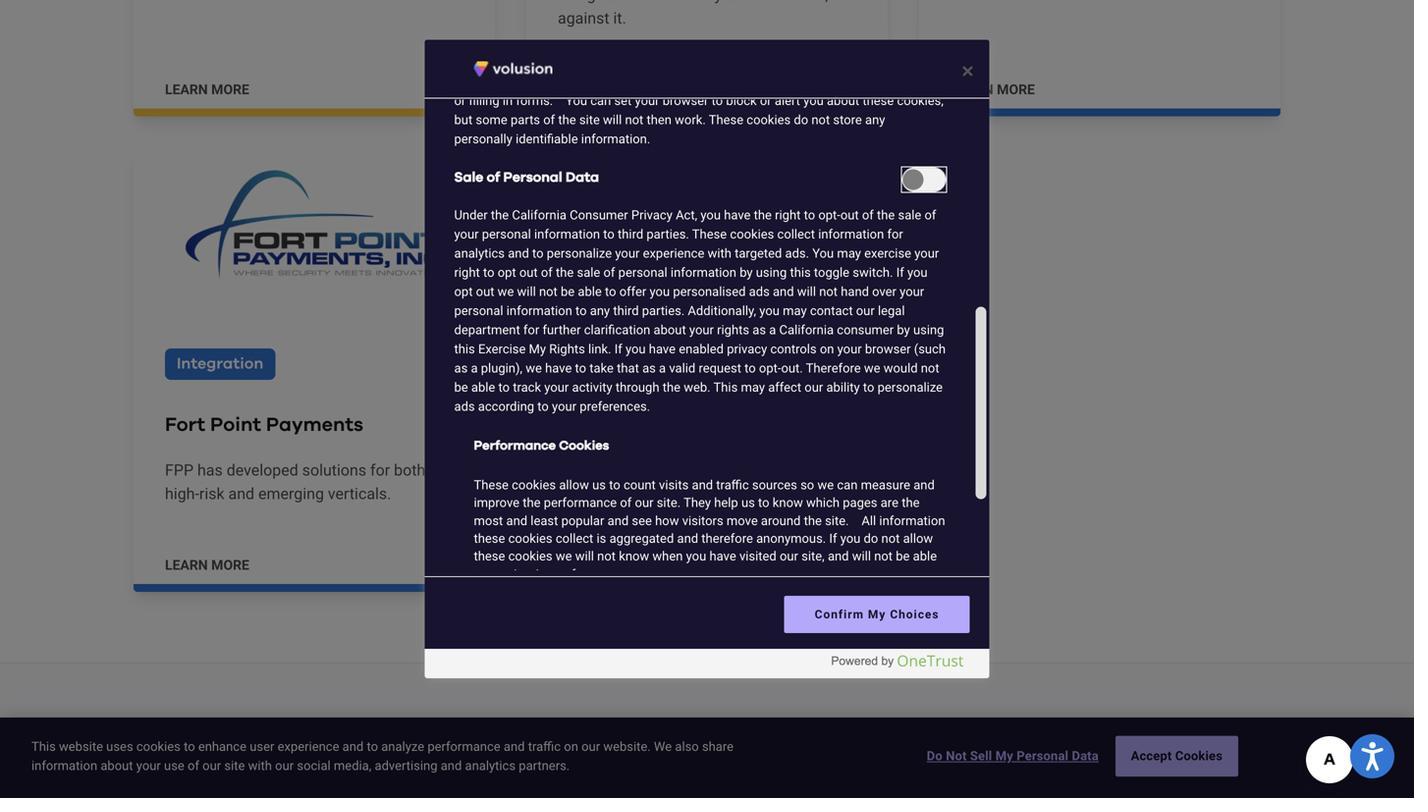 Task type: describe. For each thing, give the bounding box(es) containing it.
open accessibe: accessibility options, statement and help image
[[1362, 742, 1383, 771]]

do not sell my personal data button
[[927, 737, 1099, 776]]

my inside under the california consumer privacy act, you have the right to opt-out of the sale of your personal information to third parties. these cookies collect information for analytics and to personalize your experience with targeted ads. you may exercise your right to opt out of the sale of personal information by using this toggle switch.                 if you opt out we will not be able to offer you personalised ads and will not hand over your personal information to any third parties. additionally, you may contact our legal department for further clarification about your rights as a california consumer by using this exercise my rights link. if you have enabled privacy controls on your browser (such as a plugin), we have to take that as a valid request to opt-out. therefore we would not be able to track your activity through the web. this may affect our ability to personalize ads according to your preferences.
[[529, 342, 546, 356]]

2 horizontal spatial out
[[841, 208, 859, 223]]

least
[[531, 513, 558, 528]]

as right that
[[642, 361, 656, 376]]

website.
[[603, 739, 651, 754]]

privacy
[[631, 208, 673, 223]]

information inside this website uses cookies to enhance user experience and to analyze performance and traffic on our website. we also share information about your use of our site with our social media, advertising and analytics partners.
[[31, 759, 97, 773]]

actions
[[755, 55, 797, 70]]

not left store
[[812, 113, 830, 127]]

not down the "(such" on the top of the page
[[921, 361, 939, 376]]

1 horizontal spatial using
[[913, 323, 944, 337]]

the up only at the left top of the page
[[641, 36, 659, 51]]

0 vertical spatial personalize
[[547, 246, 612, 261]]

most
[[474, 513, 503, 528]]

we left would
[[864, 361, 880, 376]]

data inside do not sell my personal information alert dialog
[[566, 171, 599, 185]]

move
[[727, 513, 758, 528]]

to up use
[[184, 739, 195, 754]]

to up ads.
[[804, 208, 815, 223]]

the down valid
[[663, 380, 681, 395]]

my inside privacy alert dialog
[[996, 749, 1013, 764]]

our down therefore
[[805, 380, 823, 395]]

not left the then
[[625, 113, 644, 127]]

then
[[647, 113, 672, 127]]

partners.
[[519, 759, 570, 773]]

we up track at top
[[526, 361, 542, 376]]

switch inside do not sell my personal information alert dialog
[[902, 168, 946, 192]]

cookies down the alert
[[747, 113, 791, 127]]

when
[[653, 549, 683, 564]]

builder
[[192, 767, 234, 784]]

1 or from the left
[[454, 93, 466, 108]]

information.
[[581, 132, 650, 146]]

these down block
[[709, 113, 744, 127]]

2 horizontal spatial may
[[837, 246, 861, 261]]

the up identifiable
[[558, 113, 576, 127]]

fort point payments image
[[134, 148, 495, 301]]

request inside under the california consumer privacy act, you have the right to opt-out of the sale of your personal information to third parties. these cookies collect information for analytics and to personalize your experience with targeted ads. you may exercise your right to opt out of the sale of personal information by using this toggle switch.                 if you opt out we will not be able to offer you personalised ads and will not hand over your personal information to any third parties. additionally, you may contact our legal department for further clarification about your rights as a california consumer by using this exercise my rights link. if you have enabled privacy controls on your browser (such as a plugin), we have to take that as a valid request to opt-out. therefore we would not be able to track your activity through the web. this may affect our ability to personalize ads according to your preferences.
[[699, 361, 741, 376]]

and down the visitors
[[677, 531, 698, 546]]

our up see
[[635, 496, 654, 510]]

to down systems.
[[501, 74, 512, 89]]

have up valid
[[649, 342, 676, 356]]

the right under on the left
[[491, 208, 509, 223]]

alert
[[775, 93, 800, 108]]

do inside these cookies are necessary for the website to function and cannot be switched off in our systems. they are usually only set in response to actions made by you which amount to a request for services, such as setting your privacy preferences, logging in or filling in forms.    you can set your browser to block or alert you about these cookies, but some parts of the site will not then work. these cookies do not store any personally identifiable information.
[[794, 113, 808, 127]]

your down activity
[[552, 399, 577, 414]]

can inside these cookies allow us to count visits and traffic sources so we can measure and improve the performance of our site. they help us to know which pages are the most and least popular and see how visitors move around the site.    all information these cookies collect is aggregated and therefore anonymous. if you do not allow these cookies we will not know when you have visited our site, and will not be able to monitor its performance.
[[837, 478, 858, 492]]

preferences,
[[804, 74, 874, 89]]

1 horizontal spatial know
[[773, 496, 803, 510]]

analytics inside under the california consumer privacy act, you have the right to opt-out of the sale of your personal information to third parties. these cookies collect information for analytics and to personalize your experience with targeted ads. you may exercise your right to opt out of the sale of personal information by using this toggle switch.                 if you opt out we will not be able to offer you personalised ads and will not hand over your personal information to any third parties. additionally, you may contact our legal department for further clarification about your rights as a california consumer by using this exercise my rights link. if you have enabled privacy controls on your browser (such as a plugin), we have to take that as a valid request to opt-out. therefore we would not be able to track your activity through the web. this may affect our ability to personalize ads according to your preferences.
[[454, 246, 505, 261]]

therefore
[[806, 361, 861, 376]]

emerging
[[258, 485, 324, 503]]

be inside these cookies are necessary for the website to function and cannot be switched off in our systems. they are usually only set in response to actions made by you which amount to a request for services, such as setting your privacy preferences, logging in or filling in forms.    you can set your browser to block or alert you about these cookies, but some parts of the site will not then work. these cookies do not store any personally identifiable information.
[[840, 36, 854, 51]]

0 vertical spatial allow
[[559, 478, 589, 492]]

0 horizontal spatial set
[[614, 93, 632, 108]]

services,
[[591, 74, 640, 89]]

the up exercise
[[877, 208, 895, 223]]

you down switched at the top right
[[852, 55, 872, 70]]

performance
[[474, 439, 556, 452]]

cookies up 'its'
[[508, 549, 553, 564]]

privacy inside these cookies are necessary for the website to function and cannot be switched off in our systems. they are usually only set in response to actions made by you which amount to a request for services, such as setting your privacy preferences, logging in or filling in forms.    you can set your browser to block or alert you about these cookies, but some parts of the site will not then work. these cookies do not store any personally identifiable information.
[[760, 74, 801, 89]]

0 vertical spatial are
[[539, 36, 557, 51]]

a left valid
[[659, 361, 666, 376]]

your right over
[[900, 284, 924, 299]]

would
[[884, 361, 918, 376]]

rights
[[717, 323, 749, 337]]

off
[[911, 36, 927, 51]]

data inside do not sell my personal data button
[[1072, 749, 1099, 764]]

you down exercise
[[907, 265, 928, 280]]

1 vertical spatial parties.
[[642, 303, 685, 318]]

you right 'offer'
[[650, 284, 670, 299]]

targeted
[[735, 246, 782, 261]]

to left take
[[575, 361, 586, 376]]

consumer
[[837, 323, 894, 337]]

these inside these cookies allow us to count visits and traffic sources so we can measure and improve the performance of our site. they help us to know which pages are the most and least popular and see how visitors move around the site.    all information these cookies collect is aggregated and therefore anonymous. if you do not allow these cookies we will not know when you have visited our site, and will not be able to monitor its performance.
[[474, 478, 509, 492]]

your right exercise
[[915, 246, 939, 261]]

your right track at top
[[544, 380, 569, 395]]

1 vertical spatial are
[[561, 55, 579, 70]]

we
[[654, 739, 672, 754]]

and right visits
[[692, 478, 713, 492]]

these up systems.
[[454, 36, 489, 51]]

and up partners.
[[504, 739, 525, 754]]

this inside under the california consumer privacy act, you have the right to opt-out of the sale of your personal information to third parties. these cookies collect information for analytics and to personalize your experience with targeted ads. you may exercise your right to opt out of the sale of personal information by using this toggle switch.                 if you opt out we will not be able to offer you personalised ads and will not hand over your personal information to any third parties. additionally, you may contact our legal department for further clarification about your rights as a california consumer by using this exercise my rights link. if you have enabled privacy controls on your browser (such as a plugin), we have to take that as a valid request to opt-out. therefore we would not be able to track your activity through the web. this may affect our ability to personalize ads according to your preferences.
[[714, 380, 738, 395]]

to down track at top
[[537, 399, 549, 414]]

0 vertical spatial ads
[[749, 284, 770, 299]]

cookies down least
[[508, 531, 553, 546]]

company
[[352, 721, 418, 740]]

1 vertical spatial ads
[[454, 399, 475, 414]]

as inside these cookies are necessary for the website to function and cannot be switched off in our systems. they are usually only set in response to actions made by you which amount to a request for services, such as setting your privacy preferences, logging in or filling in forms.    you can set your browser to block or alert you about these cookies, but some parts of the site will not then work. these cookies do not store any personally identifiable information.
[[674, 74, 687, 89]]

cookies for accept cookies
[[1175, 749, 1223, 764]]

act,
[[676, 208, 697, 223]]

which inside these cookies allow us to count visits and traffic sources so we can measure and improve the performance of our site. they help us to know which pages are the most and least popular and see how visitors move around the site.    all information these cookies collect is aggregated and therefore anonymous. if you do not allow these cookies we will not know when you have visited our site, and will not be able to monitor its performance.
[[806, 496, 840, 510]]

0 vertical spatial personal
[[482, 227, 531, 242]]

to left count
[[609, 478, 620, 492]]

track
[[513, 380, 541, 395]]

do not sell my personal information alert dialog
[[425, 0, 989, 745]]

not up contact
[[819, 284, 838, 299]]

and down improve on the left bottom of page
[[506, 513, 527, 528]]

fort point payments
[[165, 415, 363, 435]]

not up further
[[539, 284, 558, 299]]

these cookies are necessary for the website to function and cannot be switched off in our systems. they are usually only set in response to actions made by you which amount to a request for services, such as setting your privacy preferences, logging in or filling in forms.    you can set your browser to block or alert you about these cookies, but some parts of the site will not then work. these cookies do not store any personally identifiable information.
[[454, 36, 944, 146]]

do
[[927, 749, 943, 764]]

0 vertical spatial third
[[618, 227, 643, 242]]

the up targeted
[[754, 208, 772, 223]]

exercise
[[478, 342, 526, 356]]

valid
[[669, 361, 696, 376]]

to down consumer
[[603, 227, 615, 242]]

both
[[394, 461, 425, 480]]

will right site,
[[852, 549, 871, 564]]

0 horizontal spatial right
[[454, 265, 480, 280]]

with inside under the california consumer privacy act, you have the right to opt-out of the sale of your personal information to third parties. these cookies collect information for analytics and to personalize your experience with targeted ads. you may exercise your right to opt out of the sale of personal information by using this toggle switch.                 if you opt out we will not be able to offer you personalised ads and will not hand over your personal information to any third parties. additionally, you may contact our legal department for further clarification about your rights as a california consumer by using this exercise my rights link. if you have enabled privacy controls on your browser (such as a plugin), we have to take that as a valid request to opt-out. therefore we would not be able to track your activity through the web. this may affect our ability to personalize ads according to your preferences.
[[708, 246, 732, 261]]

you down pages
[[840, 531, 861, 546]]

1 horizontal spatial out
[[519, 265, 538, 280]]

about link
[[352, 766, 491, 786]]

and right site,
[[828, 549, 849, 564]]

0 vertical spatial us
[[592, 478, 606, 492]]

improve
[[474, 496, 520, 510]]

in right the off
[[931, 36, 941, 51]]

these inside under the california consumer privacy act, you have the right to opt-out of the sale of your personal information to third parties. these cookies collect information for analytics and to personalize your experience with targeted ads. you may exercise your right to opt out of the sale of personal information by using this toggle switch.                 if you opt out we will not be able to offer you personalised ads and will not hand over your personal information to any third parties. additionally, you may contact our legal department for further clarification about your rights as a california consumer by using this exercise my rights link. if you have enabled privacy controls on your browser (such as a plugin), we have to take that as a valid request to opt-out. therefore we would not be able to track your activity through the web. this may affect our ability to personalize ads according to your preferences.
[[692, 227, 727, 242]]

do inside these cookies allow us to count visits and traffic sources so we can measure and improve the performance of our site. they help us to know which pages are the most and least popular and see how visitors move around the site.    all information these cookies collect is aggregated and therefore anonymous. if you do not allow these cookies we will not know when you have visited our site, and will not be able to monitor its performance.
[[864, 531, 878, 546]]

affect
[[768, 380, 801, 395]]

browser inside under the california consumer privacy act, you have the right to opt-out of the sale of your personal information to third parties. these cookies collect information for analytics and to personalize your experience with targeted ads. you may exercise your right to opt out of the sale of personal information by using this toggle switch.                 if you opt out we will not be able to offer you personalised ads and will not hand over your personal information to any third parties. additionally, you may contact our legal department for further clarification about your rights as a california consumer by using this exercise my rights link. if you have enabled privacy controls on your browser (such as a plugin), we have to take that as a valid request to opt-out. therefore we would not be able to track your activity through the web. this may affect our ability to personalize ads according to your preferences.
[[865, 342, 911, 356]]

about inside under the california consumer privacy act, you have the right to opt-out of the sale of your personal information to third parties. these cookies collect information for analytics and to personalize your experience with targeted ads. you may exercise your right to opt out of the sale of personal information by using this toggle switch.                 if you opt out we will not be able to offer you personalised ads and will not hand over your personal information to any third parties. additionally, you may contact our legal department for further clarification about your rights as a california consumer by using this exercise my rights link. if you have enabled privacy controls on your browser (such as a plugin), we have to take that as a valid request to opt-out. therefore we would not be able to track your activity through the web. this may affect our ability to personalize ads according to your preferences.
[[654, 323, 686, 337]]

for up exercise
[[887, 227, 903, 242]]

these cookies allow us to count visits and traffic sources so we can measure and improve the performance of our site. they help us to know which pages are the most and least popular and see how visitors move around the site.    all information these cookies collect is aggregated and therefore anonymous. if you do not allow these cookies we will not know when you have visited our site, and will not be able to monitor its performance.
[[474, 478, 945, 582]]

media,
[[334, 759, 372, 773]]

developed
[[227, 461, 298, 480]]

browser inside these cookies are necessary for the website to function and cannot be switched off in our systems. they are usually only set in response to actions made by you which amount to a request for services, such as setting your privacy preferences, logging in or filling in forms.    you can set your browser to block or alert you about these cookies, but some parts of the site will not then work. these cookies do not store any personally identifiable information.
[[663, 93, 709, 108]]

will inside these cookies are necessary for the website to function and cannot be switched off in our systems. they are usually only set in response to actions made by you which amount to a request for services, such as setting your privacy preferences, logging in or filling in forms.    you can set your browser to block or alert you about these cookies, but some parts of the site will not then work. these cookies do not store any personally identifiable information.
[[603, 113, 622, 127]]

web.
[[684, 380, 711, 395]]

in right filling
[[503, 93, 513, 108]]

0 vertical spatial opt-
[[818, 208, 841, 223]]

we up performance.
[[556, 549, 572, 564]]

privacy alert dialog
[[0, 718, 1414, 798]]

count
[[624, 478, 656, 492]]

2 horizontal spatial if
[[896, 265, 904, 280]]

you up controls
[[759, 303, 780, 318]]

2 horizontal spatial by
[[897, 323, 910, 337]]

0 horizontal spatial know
[[619, 549, 649, 564]]

personal inside do not sell my personal information alert dialog
[[503, 171, 562, 185]]

site,
[[802, 549, 825, 564]]

to up further
[[576, 303, 587, 318]]

by inside these cookies are necessary for the website to function and cannot be switched off in our systems. they are usually only set in response to actions made by you which amount to a request for services, such as setting your privacy preferences, logging in or filling in forms.    you can set your browser to block or alert you about these cookies, but some parts of the site will not then work. these cookies do not store any personally identifiable information.
[[835, 55, 849, 70]]

point
[[210, 415, 261, 435]]

0 vertical spatial able
[[578, 284, 602, 299]]

your up block
[[733, 74, 757, 89]]

link.
[[588, 342, 611, 356]]

further
[[543, 323, 581, 337]]

in left response
[[672, 55, 682, 70]]

logging
[[877, 74, 919, 89]]

performance.
[[553, 567, 629, 582]]

0 horizontal spatial by
[[740, 265, 753, 280]]

rights
[[549, 342, 585, 356]]

performance cookies
[[474, 439, 609, 452]]

for down usually
[[571, 74, 588, 89]]

1 horizontal spatial may
[[783, 303, 807, 318]]

1 vertical spatial sale
[[577, 265, 600, 280]]

about
[[352, 767, 388, 784]]

to up media,
[[367, 739, 378, 754]]

enabled
[[679, 342, 724, 356]]

offer
[[619, 284, 647, 299]]

2 vertical spatial out
[[476, 284, 494, 299]]

1 vertical spatial these
[[474, 531, 505, 546]]

help
[[714, 496, 738, 510]]

about inside this website uses cookies to enhance user experience and to analyze performance and traffic on our website. we also share information about your use of our site with our social media, advertising and analytics partners.
[[101, 759, 133, 773]]

visits
[[659, 478, 689, 492]]

not down measure
[[881, 531, 900, 546]]

not down is
[[597, 549, 616, 564]]

cookies up systems.
[[492, 36, 536, 51]]

0 horizontal spatial may
[[741, 380, 765, 395]]

our down enhance
[[202, 759, 221, 773]]

your up 'offer'
[[615, 246, 640, 261]]

your down such
[[635, 93, 660, 108]]

to right ability
[[863, 380, 874, 395]]

you up that
[[626, 342, 646, 356]]

according
[[478, 399, 534, 414]]

have down rights
[[545, 361, 572, 376]]

of inside this website uses cookies to enhance user experience and to analyze performance and traffic on our website. we also share information about your use of our site with our social media, advertising and analytics partners.
[[188, 759, 199, 773]]

only
[[625, 55, 648, 70]]

0 horizontal spatial using
[[756, 265, 787, 280]]

visited
[[739, 549, 777, 564]]

1 vertical spatial us
[[741, 496, 755, 510]]

any inside these cookies are necessary for the website to function and cannot be switched off in our systems. they are usually only set in response to actions made by you which amount to a request for services, such as setting your privacy preferences, logging in or filling in forms.    you can set your browser to block or alert you about these cookies, but some parts of the site will not then work. these cookies do not store any personally identifiable information.
[[865, 113, 885, 127]]

for left further
[[523, 323, 539, 337]]

0 vertical spatial right
[[775, 208, 801, 223]]

1 vertical spatial opt-
[[759, 361, 781, 376]]

1 horizontal spatial california
[[779, 323, 834, 337]]

identifiable
[[516, 132, 578, 146]]

out.
[[781, 361, 803, 376]]

you
[[812, 246, 834, 261]]

the down measure
[[902, 496, 920, 510]]

advertising
[[375, 759, 438, 773]]

to down sources
[[758, 496, 770, 510]]

1 horizontal spatial personalize
[[878, 380, 943, 395]]

site inside this website uses cookies to enhance user experience and to analyze performance and traffic on our website. we also share information about your use of our site with our social media, advertising and analytics partners.
[[224, 759, 245, 773]]

1 vertical spatial opt
[[454, 284, 473, 299]]

parts
[[511, 113, 540, 127]]

to down sale of personal data
[[532, 246, 544, 261]]

so
[[801, 478, 814, 492]]

have inside these cookies allow us to count visits and traffic sources so we can measure and improve the performance of our site. they help us to know which pages are the most and least popular and see how visitors move around the site.    all information these cookies collect is aggregated and therefore anonymous. if you do not allow these cookies we will not know when you have visited our site, and will not be able to monitor its performance.
[[710, 549, 736, 564]]

usually
[[582, 55, 622, 70]]

some
[[476, 113, 508, 127]]

learn more link
[[526, 0, 888, 116]]

0 vertical spatial parties.
[[647, 227, 689, 242]]

and down sale of personal data
[[508, 246, 529, 261]]

in up 'cookies,'
[[922, 74, 932, 89]]

on inside under the california consumer privacy act, you have the right to opt-out of the sale of your personal information to third parties. these cookies collect information for analytics and to personalize your experience with targeted ads. you may exercise your right to opt out of the sale of personal information by using this toggle switch.                 if you opt out we will not be able to offer you personalised ads and will not hand over your personal information to any third parties. additionally, you may contact our legal department for further clarification about your rights as a california consumer by using this exercise my rights link. if you have enabled privacy controls on your browser (such as a plugin), we have to take that as a valid request to opt-out. therefore we would not be able to track your activity through the web. this may affect our ability to personalize ads according to your preferences.
[[820, 342, 834, 356]]

use
[[164, 759, 184, 773]]

store
[[833, 113, 862, 127]]

response
[[685, 55, 738, 70]]

traffic inside this website uses cookies to enhance user experience and to analyze performance and traffic on our website. we also share information about your use of our site with our social media, advertising and analytics partners.
[[528, 739, 561, 754]]

any inside under the california consumer privacy act, you have the right to opt-out of the sale of your personal information to third parties. these cookies collect information for analytics and to personalize your experience with targeted ads. you may exercise your right to opt out of the sale of personal information by using this toggle switch.                 if you opt out we will not be able to offer you personalised ads and will not hand over your personal information to any third parties. additionally, you may contact our legal department for further clarification about your rights as a california consumer by using this exercise my rights link. if you have enabled privacy controls on your browser (such as a plugin), we have to take that as a valid request to opt-out. therefore we would not be able to track your activity through the web. this may affect our ability to personalize ads according to your preferences.
[[590, 303, 610, 318]]

its
[[536, 567, 550, 582]]

anonymous.
[[756, 531, 826, 546]]

and right advertising
[[441, 759, 462, 773]]

your down consumer at the right top of page
[[837, 342, 862, 356]]

will up the department at the left of page
[[517, 284, 536, 299]]

as left plugin),
[[454, 361, 468, 376]]

0 horizontal spatial if
[[615, 342, 622, 356]]

and right measure
[[914, 478, 935, 492]]

measure
[[861, 478, 910, 492]]

and down ads.
[[773, 284, 794, 299]]

if inside these cookies allow us to count visits and traffic sources so we can measure and improve the performance of our site. they help us to know which pages are the most and least popular and see how visitors move around the site.    all information these cookies collect is aggregated and therefore anonymous. if you do not allow these cookies we will not know when you have visited our site, and will not be able to monitor its performance.
[[829, 531, 837, 546]]

you right act,
[[701, 208, 721, 223]]

to down setting at top
[[712, 93, 723, 108]]

for up only at the left top of the page
[[621, 36, 637, 51]]

and left see
[[608, 513, 629, 528]]

1 horizontal spatial opt
[[498, 265, 516, 280]]

you right the alert
[[803, 93, 824, 108]]

1 vertical spatial third
[[613, 303, 639, 318]]

1 horizontal spatial site.
[[825, 513, 849, 528]]



Task type: locate. For each thing, give the bounding box(es) containing it.
experience
[[643, 246, 705, 261], [278, 739, 339, 754]]

for
[[621, 36, 637, 51], [571, 74, 588, 89], [887, 227, 903, 242], [523, 323, 539, 337], [370, 461, 390, 480]]

the
[[641, 36, 659, 51], [558, 113, 576, 127], [491, 208, 509, 223], [754, 208, 772, 223], [877, 208, 895, 223], [556, 265, 574, 280], [663, 380, 681, 395], [523, 496, 541, 510], [902, 496, 920, 510], [804, 513, 822, 528]]

privacy
[[760, 74, 801, 89], [727, 342, 767, 356]]

0 horizontal spatial are
[[539, 36, 557, 51]]

0 horizontal spatial on
[[564, 739, 578, 754]]

0 horizontal spatial about
[[101, 759, 133, 773]]

third
[[618, 227, 643, 242], [613, 303, 639, 318]]

0 horizontal spatial this
[[454, 342, 475, 356]]

1 horizontal spatial data
[[1072, 749, 1099, 764]]

experience inside this website uses cookies to enhance user experience and to analyze performance and traffic on our website. we also share information about your use of our site with our social media, advertising and analytics partners.
[[278, 739, 339, 754]]

function
[[723, 36, 770, 51]]

website inside this website uses cookies to enhance user experience and to analyze performance and traffic on our website. we also share information about your use of our site with our social media, advertising and analytics partners.
[[59, 739, 103, 754]]

of
[[543, 113, 555, 127], [487, 171, 500, 185], [862, 208, 874, 223], [925, 208, 936, 223], [541, 265, 553, 280], [604, 265, 615, 280], [620, 496, 632, 510], [188, 759, 199, 773]]

may up toggle
[[837, 246, 861, 261]]

can inside these cookies are necessary for the website to function and cannot be switched off in our systems. they are usually only set in response to actions made by you which amount to a request for services, such as setting your privacy preferences, logging in or filling in forms.    you can set your browser to block or alert you about these cookies, but some parts of the site will not then work. these cookies do not store any personally identifiable information.
[[590, 93, 611, 108]]

resources
[[538, 721, 613, 740]]

be up choices on the bottom right of the page
[[896, 549, 910, 564]]

to up the department at the left of page
[[483, 265, 494, 280]]

1 horizontal spatial on
[[820, 342, 834, 356]]

have down therefore
[[710, 549, 736, 564]]

cookies inside under the california consumer privacy act, you have the right to opt-out of the sale of your personal information to third parties. these cookies collect information for analytics and to personalize your experience with targeted ads. you may exercise your right to opt out of the sale of personal information by using this toggle switch.                 if you opt out we will not be able to offer you personalised ads and will not hand over your personal information to any third parties. additionally, you may contact our legal department for further clarification about your rights as a california consumer by using this exercise my rights link. if you have enabled privacy controls on your browser (such as a plugin), we have to take that as a valid request to opt-out. therefore we would not be able to track your activity through the web. this may affect our ability to personalize ads according to your preferences.
[[730, 227, 774, 242]]

any up clarification
[[590, 303, 610, 318]]

california up controls
[[779, 323, 834, 337]]

this down ads.
[[790, 265, 811, 280]]

sources
[[752, 478, 797, 492]]

able left 'offer'
[[578, 284, 602, 299]]

1 vertical spatial using
[[913, 323, 944, 337]]

they up the visitors
[[684, 496, 711, 510]]

0 horizontal spatial cookies
[[559, 439, 609, 452]]

0 vertical spatial browser
[[663, 93, 709, 108]]

0 horizontal spatial which
[[806, 496, 840, 510]]

1 horizontal spatial experience
[[643, 246, 705, 261]]

site
[[165, 767, 188, 784]]

through
[[616, 380, 659, 395]]

you right when
[[686, 549, 706, 564]]

able up choices on the bottom right of the page
[[913, 549, 937, 564]]

plugin),
[[481, 361, 523, 376]]

0 horizontal spatial traffic
[[528, 739, 561, 754]]

site builder
[[165, 767, 234, 784]]

your inside this website uses cookies to enhance user experience and to analyze performance and traffic on our website. we also share information about your use of our site with our social media, advertising and analytics partners.
[[136, 759, 161, 773]]

uses
[[106, 739, 133, 754]]

visitors
[[682, 513, 723, 528]]

my right sell
[[996, 749, 1013, 764]]

1 horizontal spatial are
[[561, 55, 579, 70]]

additionally,
[[688, 303, 756, 318]]

our left social
[[275, 759, 294, 773]]

have up targeted
[[724, 208, 751, 223]]

amount
[[454, 74, 498, 89]]

1 horizontal spatial able
[[578, 284, 602, 299]]

california down sale of personal data
[[512, 208, 567, 223]]

are down necessary
[[561, 55, 579, 70]]

will up performance.
[[575, 549, 594, 564]]

1 horizontal spatial allow
[[903, 531, 933, 546]]

choices
[[890, 608, 939, 622]]

1 vertical spatial site
[[224, 759, 245, 773]]

is
[[597, 531, 606, 546]]

1 vertical spatial on
[[564, 739, 578, 754]]

they up forms.
[[530, 55, 558, 70]]

1 horizontal spatial by
[[835, 55, 849, 70]]

0 vertical spatial site.
[[657, 496, 681, 510]]

able
[[578, 284, 602, 299], [471, 380, 495, 395], [913, 549, 937, 564]]

0 vertical spatial analytics
[[454, 246, 505, 261]]

by down targeted
[[740, 265, 753, 280]]

switch.
[[853, 265, 893, 280]]

0 vertical spatial this
[[714, 380, 738, 395]]

1 horizontal spatial this
[[714, 380, 738, 395]]

sale
[[454, 171, 483, 185]]

our inside these cookies are necessary for the website to function and cannot be switched off in our systems. they are usually only set in response to actions made by you which amount to a request for services, such as setting your privacy preferences, logging in or filling in forms.    you can set your browser to block or alert you about these cookies, but some parts of the site will not then work. these cookies do not store any personally identifiable information.
[[454, 55, 473, 70]]

data
[[566, 171, 599, 185], [1072, 749, 1099, 764]]

ads left according
[[454, 399, 475, 414]]

will up contact
[[797, 284, 816, 299]]

any
[[865, 113, 885, 127], [590, 303, 610, 318]]

my left choices on the bottom right of the page
[[868, 608, 886, 622]]

right
[[775, 208, 801, 223], [454, 265, 480, 280]]

0 vertical spatial about
[[827, 93, 859, 108]]

2 vertical spatial able
[[913, 549, 937, 564]]

may
[[837, 246, 861, 261], [783, 303, 807, 318], [741, 380, 765, 395]]

able inside these cookies allow us to count visits and traffic sources so we can measure and improve the performance of our site. they help us to know which pages are the most and least popular and see how visitors move around the site.    all information these cookies collect is aggregated and therefore anonymous. if you do not allow these cookies we will not know when you have visited our site, and will not be able to monitor its performance.
[[913, 549, 937, 564]]

1 vertical spatial personal
[[618, 265, 668, 280]]

1 vertical spatial cookies
[[1175, 749, 1223, 764]]

cookies inside do not sell my personal information alert dialog
[[559, 439, 609, 452]]

traffic inside these cookies allow us to count visits and traffic sources so we can measure and improve the performance of our site. they help us to know which pages are the most and least popular and see how visitors move around the site.    all information these cookies collect is aggregated and therefore anonymous. if you do not allow these cookies we will not know when you have visited our site, and will not be able to monitor its performance.
[[716, 478, 749, 492]]

0 horizontal spatial site
[[224, 759, 245, 773]]

personally
[[454, 132, 513, 146]]

personal
[[503, 171, 562, 185], [1017, 749, 1069, 764]]

0 vertical spatial performance
[[544, 496, 617, 510]]

user
[[250, 739, 274, 754]]

switch
[[902, 168, 946, 192]]

how
[[655, 513, 679, 528]]

performance up popular
[[544, 496, 617, 510]]

1 horizontal spatial my
[[868, 608, 886, 622]]

california
[[512, 208, 567, 223], [779, 323, 834, 337]]

fort
[[165, 415, 205, 435]]

with left targeted
[[708, 246, 732, 261]]

filling
[[469, 93, 500, 108]]

know down aggregated
[[619, 549, 649, 564]]

ads.
[[785, 246, 809, 261]]

0 vertical spatial website
[[662, 36, 706, 51]]

allow up popular
[[559, 478, 589, 492]]

around
[[761, 513, 801, 528]]

0 vertical spatial these
[[863, 93, 894, 108]]

switched
[[857, 36, 908, 51]]

1 horizontal spatial they
[[684, 496, 711, 510]]

to left out.
[[745, 361, 756, 376]]

0 horizontal spatial personal
[[503, 171, 562, 185]]

set
[[651, 55, 669, 70], [614, 93, 632, 108]]

to left 'offer'
[[605, 284, 616, 299]]

under
[[454, 208, 488, 223]]

more inside learn more link
[[604, 81, 642, 98]]

1 vertical spatial performance
[[428, 739, 501, 754]]

powered by onetrust image
[[830, 654, 964, 670]]

our up the amount
[[454, 55, 473, 70]]

this inside this website uses cookies to enhance user experience and to analyze performance and traffic on our website. we also share information about your use of our site with our social media, advertising and analytics partners.
[[31, 739, 56, 754]]

be
[[840, 36, 854, 51], [561, 284, 575, 299], [454, 380, 468, 395], [896, 549, 910, 564]]

these inside these cookies are necessary for the website to function and cannot be switched off in our systems. they are usually only set in response to actions made by you which amount to a request for services, such as setting your privacy preferences, logging in or filling in forms.    you can set your browser to block or alert you about these cookies, but some parts of the site will not then work. these cookies do not store any personally identifiable information.
[[863, 93, 894, 108]]

can up pages
[[837, 478, 858, 492]]

integration
[[177, 356, 263, 372]]

privacy inside under the california consumer privacy act, you have the right to opt-out of the sale of your personal information to third parties. these cookies collect information for analytics and to personalize your experience with targeted ads. you may exercise your right to opt out of the sale of personal information by using this toggle switch.                 if you opt out we will not be able to offer you personalised ads and will not hand over your personal information to any third parties. additionally, you may contact our legal department for further clarification about your rights as a california consumer by using this exercise my rights link. if you have enabled privacy controls on your browser (such as a plugin), we have to take that as a valid request to opt-out. therefore we would not be able to track your activity through the web. this may affect our ability to personalize ads according to your preferences.
[[727, 342, 767, 356]]

clarification
[[584, 323, 650, 337]]

2 vertical spatial about
[[101, 759, 133, 773]]

1 vertical spatial set
[[614, 93, 632, 108]]

site.
[[657, 496, 681, 510], [825, 513, 849, 528]]

contact
[[810, 303, 853, 318]]

1 vertical spatial able
[[471, 380, 495, 395]]

0 vertical spatial on
[[820, 342, 834, 356]]

and inside these cookies are necessary for the website to function and cannot be switched off in our systems. they are usually only set in response to actions made by you which amount to a request for services, such as setting your privacy preferences, logging in or filling in forms.    you can set your browser to block or alert you about these cookies, but some parts of the site will not then work. these cookies do not store any personally identifiable information.
[[773, 36, 795, 51]]

to left monitor on the bottom
[[474, 567, 485, 582]]

1 vertical spatial by
[[740, 265, 753, 280]]

they inside these cookies allow us to count visits and traffic sources so we can measure and improve the performance of our site. they help us to know which pages are the most and least popular and see how visitors move around the site.    all information these cookies collect is aggregated and therefore anonymous. if you do not allow these cookies we will not know when you have visited our site, and will not be able to monitor its performance.
[[684, 496, 711, 510]]

performance
[[544, 496, 617, 510], [428, 739, 501, 754]]

experience inside under the california consumer privacy act, you have the right to opt-out of the sale of your personal information to third parties. these cookies collect information for analytics and to personalize your experience with targeted ads. you may exercise your right to opt out of the sale of personal information by using this toggle switch.                 if you opt out we will not be able to offer you personalised ads and will not hand over your personal information to any third parties. additionally, you may contact our legal department for further clarification about your rights as a california consumer by using this exercise my rights link. if you have enabled privacy controls on your browser (such as a plugin), we have to take that as a valid request to opt-out. therefore we would not be able to track your activity through the web. this may affect our ability to personalize ads according to your preferences.
[[643, 246, 705, 261]]

these
[[863, 93, 894, 108], [474, 531, 505, 546], [474, 549, 505, 564]]

1 vertical spatial know
[[619, 549, 649, 564]]

1 vertical spatial about
[[654, 323, 686, 337]]

2 vertical spatial personal
[[454, 303, 503, 318]]

set up such
[[651, 55, 669, 70]]

we right so
[[818, 478, 834, 492]]

which inside these cookies are necessary for the website to function and cannot be switched off in our systems. they are usually only set in response to actions made by you which amount to a request for services, such as setting your privacy preferences, logging in or filling in forms.    you can set your browser to block or alert you about these cookies, but some parts of the site will not then work. these cookies do not store any personally identifiable information.
[[875, 55, 908, 70]]

we up the department at the left of page
[[498, 284, 514, 299]]

solutions
[[302, 461, 366, 480]]

social
[[297, 759, 331, 773]]

personal down identifiable
[[503, 171, 562, 185]]

site up information.
[[579, 113, 600, 127]]

pages
[[843, 496, 878, 510]]

1 horizontal spatial sale
[[898, 208, 922, 223]]

privacy down rights
[[727, 342, 767, 356]]

collect inside these cookies allow us to count visits and traffic sources so we can measure and improve the performance of our site. they help us to know which pages are the most and least popular and see how visitors move around the site.    all information these cookies collect is aggregated and therefore anonymous. if you do not allow these cookies we will not know when you have visited our site, and will not be able to monitor its performance.
[[556, 531, 593, 546]]

1 horizontal spatial can
[[837, 478, 858, 492]]

ads down targeted
[[749, 284, 770, 299]]

personal inside do not sell my personal data button
[[1017, 749, 1069, 764]]

cookies up use
[[136, 739, 181, 754]]

or left the alert
[[760, 93, 772, 108]]

2 vertical spatial these
[[474, 549, 505, 564]]

for inside fpp has developed solutions for both high-risk and emerging verticals.
[[370, 461, 390, 480]]

performance inside this website uses cookies to enhance user experience and to analyze performance and traffic on our website. we also share information about your use of our site with our social media, advertising and analytics partners.
[[428, 739, 501, 754]]

be up further
[[561, 284, 575, 299]]

us up move
[[741, 496, 755, 510]]

0 vertical spatial do
[[794, 113, 808, 127]]

1 vertical spatial privacy
[[727, 342, 767, 356]]

personal right sell
[[1017, 749, 1069, 764]]

toggle
[[814, 265, 850, 280]]

website left uses
[[59, 739, 103, 754]]

collect up ads.
[[777, 227, 815, 242]]

work.
[[675, 113, 706, 127]]

a left plugin),
[[471, 361, 478, 376]]

cookies for performance cookies
[[559, 439, 609, 452]]

1 horizontal spatial or
[[760, 93, 772, 108]]

analytics inside this website uses cookies to enhance user experience and to analyze performance and traffic on our website. we also share information about your use of our site with our social media, advertising and analytics partners.
[[465, 759, 516, 773]]

0 vertical spatial collect
[[777, 227, 815, 242]]

confirm my choices
[[815, 608, 939, 622]]

data left accept
[[1072, 749, 1099, 764]]

learn more
[[165, 81, 249, 98], [558, 81, 642, 98], [951, 81, 1035, 98], [165, 557, 249, 573]]

1 vertical spatial request
[[699, 361, 741, 376]]

more
[[211, 81, 249, 98], [604, 81, 642, 98], [997, 81, 1035, 98], [211, 557, 249, 573]]

experience down act,
[[643, 246, 705, 261]]

2 horizontal spatial are
[[881, 496, 899, 510]]

exercise
[[864, 246, 911, 261]]

fpp has developed solutions for both high-risk and emerging verticals.
[[165, 461, 425, 503]]

cookies inside this website uses cookies to enhance user experience and to analyze performance and traffic on our website. we also share information about your use of our site with our social media, advertising and analytics partners.
[[136, 739, 181, 754]]

request inside these cookies are necessary for the website to function and cannot be switched off in our systems. they are usually only set in response to actions made by you which amount to a request for services, such as setting your privacy preferences, logging in or filling in forms.    you can set your browser to block or alert you about these cookies, but some parts of the site will not then work. these cookies do not store any personally identifiable information.
[[526, 74, 568, 89]]

we
[[498, 284, 514, 299], [526, 361, 542, 376], [864, 361, 880, 376], [818, 478, 834, 492], [556, 549, 572, 564]]

are inside these cookies allow us to count visits and traffic sources so we can measure and improve the performance of our site. they help us to know which pages are the most and least popular and see how visitors move around the site.    all information these cookies collect is aggregated and therefore anonymous. if you do not allow these cookies we will not know when you have visited our site, and will not be able to monitor its performance.
[[881, 496, 899, 510]]

these up improve on the left bottom of page
[[474, 478, 509, 492]]

sale of personal data
[[454, 171, 599, 185]]

site inside these cookies are necessary for the website to function and cannot be switched off in our systems. they are usually only set in response to actions made by you which amount to a request for services, such as setting your privacy preferences, logging in or filling in forms.    you can set your browser to block or alert you about these cookies, but some parts of the site will not then work. these cookies do not store any personally identifiable information.
[[579, 113, 600, 127]]

take
[[590, 361, 614, 376]]

are
[[539, 36, 557, 51], [561, 55, 579, 70], [881, 496, 899, 510]]

ads
[[749, 284, 770, 299], [454, 399, 475, 414]]

preferences.
[[580, 399, 650, 414]]

cookies inside button
[[1175, 749, 1223, 764]]

collect inside under the california consumer privacy act, you have the right to opt-out of the sale of your personal information to third parties. these cookies collect information for analytics and to personalize your experience with targeted ads. you may exercise your right to opt out of the sale of personal information by using this toggle switch.                 if you opt out we will not be able to offer you personalised ads and will not hand over your personal information to any third parties. additionally, you may contact our legal department for further clarification about your rights as a california consumer by using this exercise my rights link. if you have enabled privacy controls on your browser (such as a plugin), we have to take that as a valid request to opt-out. therefore we would not be able to track your activity through the web. this may affect our ability to personalize ads according to your preferences.
[[777, 227, 815, 242]]

systems.
[[476, 55, 527, 70]]

personalize down consumer
[[547, 246, 612, 261]]

personal down under on the left
[[482, 227, 531, 242]]

cookies up least
[[512, 478, 556, 492]]

of inside these cookies are necessary for the website to function and cannot be switched off in our systems. they are usually only set in response to actions made by you which amount to a request for services, such as setting your privacy preferences, logging in or filling in forms.    you can set your browser to block or alert you about these cookies, but some parts of the site will not then work. these cookies do not store any personally identifiable information.
[[543, 113, 555, 127]]

and inside fpp has developed solutions for both high-risk and emerging verticals.
[[228, 485, 254, 503]]

information
[[534, 227, 600, 242], [818, 227, 884, 242], [671, 265, 737, 280], [507, 303, 572, 318], [879, 513, 945, 528], [31, 759, 97, 773]]

us
[[592, 478, 606, 492], [741, 496, 755, 510]]

1 vertical spatial website
[[59, 739, 103, 754]]

to up according
[[498, 380, 510, 395]]

2 vertical spatial my
[[996, 749, 1013, 764]]

0 vertical spatial site
[[579, 113, 600, 127]]

1 vertical spatial collect
[[556, 531, 593, 546]]

0 vertical spatial by
[[835, 55, 849, 70]]

if right anonymous.
[[829, 531, 837, 546]]

this right web.
[[714, 380, 738, 395]]

0 vertical spatial opt
[[498, 265, 516, 280]]

consumer
[[570, 208, 628, 223]]

0 horizontal spatial can
[[590, 93, 611, 108]]

2 vertical spatial may
[[741, 380, 765, 395]]

high-
[[165, 485, 199, 503]]

cookies
[[492, 36, 536, 51], [747, 113, 791, 127], [730, 227, 774, 242], [512, 478, 556, 492], [508, 531, 553, 546], [508, 549, 553, 564], [136, 739, 181, 754]]

and up media,
[[342, 739, 364, 754]]

0 horizontal spatial out
[[476, 284, 494, 299]]

website inside these cookies are necessary for the website to function and cannot be switched off in our systems. they are usually only set in response to actions made by you which amount to a request for services, such as setting your privacy preferences, logging in or filling in forms.    you can set your browser to block or alert you about these cookies, but some parts of the site will not then work. these cookies do not store any personally identifiable information.
[[662, 36, 706, 51]]

1 vertical spatial browser
[[865, 342, 911, 356]]

not down pages
[[874, 549, 893, 564]]

information inside these cookies allow us to count visits and traffic sources so we can measure and improve the performance of our site. they help us to know which pages are the most and least popular and see how visitors move around the site.    all information these cookies collect is aggregated and therefore anonymous. if you do not allow these cookies we will not know when you have visited our site, and will not be able to monitor its performance.
[[879, 513, 945, 528]]

1 vertical spatial personalize
[[878, 380, 943, 395]]

request down enabled
[[699, 361, 741, 376]]

2 vertical spatial are
[[881, 496, 899, 510]]

this down the department at the left of page
[[454, 342, 475, 356]]

confirm my choices button
[[784, 596, 970, 634]]

they
[[530, 55, 558, 70], [684, 496, 711, 510]]

0 vertical spatial if
[[896, 265, 904, 280]]

accept cookies button
[[1115, 736, 1238, 777]]

the up anonymous.
[[804, 513, 822, 528]]

2 or from the left
[[760, 93, 772, 108]]

using up the "(such" on the top of the page
[[913, 323, 944, 337]]

1 horizontal spatial about
[[654, 323, 686, 337]]

traffic up help
[[716, 478, 749, 492]]

payments
[[266, 415, 363, 435]]

site
[[579, 113, 600, 127], [224, 759, 245, 773]]

0 horizontal spatial opt-
[[759, 361, 781, 376]]

see
[[632, 513, 652, 528]]

1 vertical spatial analytics
[[465, 759, 516, 773]]

on inside this website uses cookies to enhance user experience and to analyze performance and traffic on our website. we also share information about your use of our site with our social media, advertising and analytics partners.
[[564, 739, 578, 754]]

0 vertical spatial request
[[526, 74, 568, 89]]

personalised
[[673, 284, 746, 299]]

they inside these cookies are necessary for the website to function and cannot be switched off in our systems. they are usually only set in response to actions made by you which amount to a request for services, such as setting your privacy preferences, logging in or filling in forms.    you can set your browser to block or alert you about these cookies, but some parts of the site will not then work. these cookies do not store any personally identifiable information.
[[530, 55, 558, 70]]

1 horizontal spatial set
[[651, 55, 669, 70]]

collect
[[777, 227, 815, 242], [556, 531, 593, 546]]

third down privacy at top left
[[618, 227, 643, 242]]

of inside these cookies allow us to count visits and traffic sources so we can measure and improve the performance of our site. they help us to know which pages are the most and least popular and see how visitors move around the site.    all information these cookies collect is aggregated and therefore anonymous. if you do not allow these cookies we will not know when you have visited our site, and will not be able to monitor its performance.
[[620, 496, 632, 510]]

your left use
[[136, 759, 161, 773]]

which up logging
[[875, 55, 908, 70]]

be inside these cookies allow us to count visits and traffic sources so we can measure and improve the performance of our site. they help us to know which pages are the most and least popular and see how visitors move around the site.    all information these cookies collect is aggregated and therefore anonymous. if you do not allow these cookies we will not know when you have visited our site, and will not be able to monitor its performance.
[[896, 549, 910, 564]]

such
[[643, 74, 671, 89]]

do not sell my personal data
[[927, 749, 1099, 764]]

site. down pages
[[825, 513, 849, 528]]

1 horizontal spatial right
[[775, 208, 801, 223]]

do
[[794, 113, 808, 127], [864, 531, 878, 546]]

be down the department at the left of page
[[454, 380, 468, 395]]

as
[[674, 74, 687, 89], [753, 323, 766, 337], [454, 361, 468, 376], [642, 361, 656, 376]]

your down under on the left
[[454, 227, 479, 242]]

by
[[835, 55, 849, 70], [740, 265, 753, 280], [897, 323, 910, 337]]

0 vertical spatial personal
[[503, 171, 562, 185]]

1 horizontal spatial collect
[[777, 227, 815, 242]]

our up blog link
[[582, 739, 600, 754]]

0 vertical spatial data
[[566, 171, 599, 185]]

know up around
[[773, 496, 803, 510]]

with inside this website uses cookies to enhance user experience and to analyze performance and traffic on our website. we also share information about your use of our site with our social media, advertising and analytics partners.
[[248, 759, 272, 773]]

performance inside these cookies allow us to count visits and traffic sources so we can measure and improve the performance of our site. they help us to know which pages are the most and least popular and see how visitors move around the site.    all information these cookies collect is aggregated and therefore anonymous. if you do not allow these cookies we will not know when you have visited our site, and will not be able to monitor its performance.
[[544, 496, 617, 510]]

on
[[820, 342, 834, 356], [564, 739, 578, 754]]

0 horizontal spatial with
[[248, 759, 272, 773]]

0 vertical spatial traffic
[[716, 478, 749, 492]]

0 horizontal spatial sale
[[577, 265, 600, 280]]

on up partners.
[[564, 739, 578, 754]]

0 vertical spatial which
[[875, 55, 908, 70]]

1 horizontal spatial any
[[865, 113, 885, 127]]

share
[[702, 739, 734, 754]]

0 horizontal spatial california
[[512, 208, 567, 223]]

a up forms.
[[515, 74, 522, 89]]

1 vertical spatial allow
[[903, 531, 933, 546]]

for left both
[[370, 461, 390, 480]]

0 vertical spatial out
[[841, 208, 859, 223]]

about inside these cookies are necessary for the website to function and cannot be switched off in our systems. they are usually only set in response to actions made by you which amount to a request for services, such as setting your privacy preferences, logging in or filling in forms.    you can set your browser to block or alert you about these cookies, but some parts of the site will not then work. these cookies do not store any personally identifiable information.
[[827, 93, 859, 108]]

this left uses
[[31, 739, 56, 754]]

as right rights
[[753, 323, 766, 337]]

0 horizontal spatial data
[[566, 171, 599, 185]]

your up enabled
[[689, 323, 714, 337]]

0 vertical spatial any
[[865, 113, 885, 127]]

by up the preferences,
[[835, 55, 849, 70]]

0 horizontal spatial any
[[590, 303, 610, 318]]

opt- up you at the right top
[[818, 208, 841, 223]]

a inside these cookies are necessary for the website to function and cannot be switched off in our systems. they are usually only set in response to actions made by you which amount to a request for services, such as setting your privacy preferences, logging in or filling in forms.    you can set your browser to block or alert you about these cookies, but some parts of the site will not then work. these cookies do not store any personally identifiable information.
[[515, 74, 522, 89]]

volusion logo image
[[454, 50, 572, 89], [474, 62, 552, 77]]

1 vertical spatial with
[[248, 759, 272, 773]]

our up consumer at the right top of page
[[856, 303, 875, 318]]

0 horizontal spatial or
[[454, 93, 466, 108]]

0 horizontal spatial opt
[[454, 284, 473, 299]]

not
[[946, 749, 967, 764]]

1 horizontal spatial this
[[790, 265, 811, 280]]



Task type: vqa. For each thing, say whether or not it's contained in the screenshot.
the rightmost can
yes



